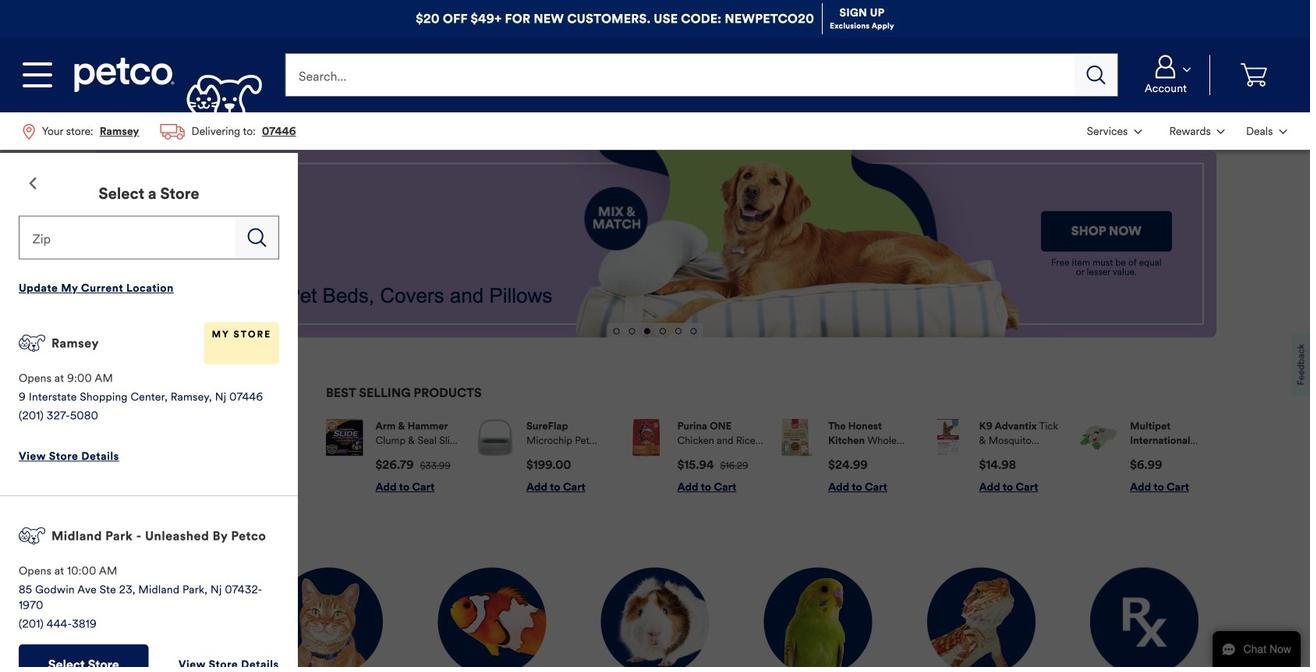 Task type: vqa. For each thing, say whether or not it's contained in the screenshot.
'Dog Deals' image
yes



Task type: locate. For each thing, give the bounding box(es) containing it.
None search field
[[19, 216, 236, 260]]

bird deals image
[[764, 568, 873, 667]]

pet pharmacy image
[[1091, 568, 1199, 667]]

Search search field
[[285, 53, 1075, 97]]

reptile deals image
[[928, 568, 1036, 667]]

list
[[0, 112, 307, 667], [1077, 112, 1298, 150], [326, 407, 1217, 507]]

small pet deals image
[[601, 568, 710, 667]]

list item
[[0, 112, 298, 667], [326, 419, 462, 494], [477, 419, 613, 494], [628, 419, 764, 494], [779, 419, 915, 494], [930, 419, 1066, 494], [1081, 419, 1217, 494]]

cat deals image
[[275, 568, 383, 667]]



Task type: describe. For each thing, give the bounding box(es) containing it.
search image
[[1088, 66, 1106, 84]]

close change store image
[[28, 177, 37, 190]]

dog deals image
[[112, 568, 220, 667]]

search store image
[[248, 228, 266, 247]]

fish deals image
[[438, 568, 547, 667]]



